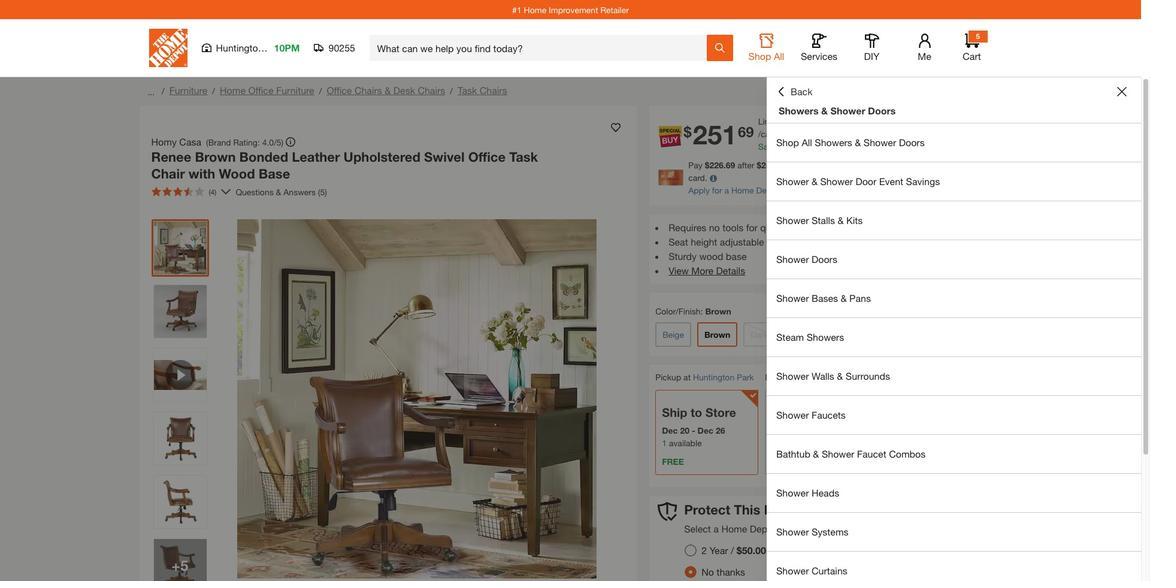 Task type: describe. For each thing, give the bounding box(es) containing it.
90255 inside delivering to 90255
[[815, 373, 838, 383]]

1 chairs from the left
[[355, 85, 382, 96]]

411
[[792, 129, 806, 139]]

90255 button
[[314, 42, 356, 54]]

to for 90255
[[805, 372, 812, 382]]

20 inside ship to store dec 20 - dec 26 1 available
[[681, 426, 690, 436]]

1 horizontal spatial park
[[737, 372, 754, 382]]

your
[[792, 160, 809, 170]]

shower bases & pans link
[[767, 279, 1142, 318]]

for inside requires no tools for quick and easy assembly seat height adjustable sturdy wood base view more details
[[747, 222, 758, 233]]

this
[[734, 502, 761, 518]]

allstate
[[861, 524, 892, 535]]

upholstered
[[344, 149, 421, 165]]

brown inside renee brown bonded leather upholstered swivel office task chair with wood base
[[195, 149, 236, 165]]

color/finish
[[656, 306, 701, 317]]

6316524675112 image
[[154, 349, 207, 402]]

shower stalls & kits link
[[767, 201, 1142, 240]]

#1 home improvement retailer
[[513, 4, 629, 15]]

task inside renee brown bonded leather upholstered swivel office task chair with wood base
[[510, 149, 538, 165]]

door
[[856, 176, 877, 187]]

beige button
[[656, 322, 692, 347]]

2 furniture from the left
[[276, 85, 315, 96]]

casa
[[179, 136, 201, 147]]

2 year / $50.00
[[702, 545, 767, 557]]

2 dec from the left
[[698, 426, 714, 436]]

diy
[[865, 50, 880, 62]]

shower heads link
[[767, 474, 1142, 513]]

0 vertical spatial showers
[[779, 105, 819, 116]]

3 chairs from the left
[[480, 85, 508, 96]]

delivering to 90255
[[766, 372, 838, 383]]

services
[[801, 50, 838, 62]]

no
[[702, 567, 714, 578]]

details
[[717, 265, 746, 276]]

90255 inside button
[[329, 42, 355, 53]]

wood
[[700, 251, 724, 262]]

shower systems
[[777, 526, 849, 538]]

shower up the shop all showers & shower doors
[[831, 105, 866, 116]]

1 vertical spatial brown
[[706, 306, 732, 317]]

5
[[977, 32, 981, 41]]

What can we help you find today? search field
[[377, 35, 706, 61]]

shower for curtains
[[777, 565, 810, 577]]

shower for doors
[[777, 254, 810, 265]]

for:
[[895, 524, 909, 535]]

thanks
[[717, 567, 746, 578]]

rating:
[[233, 137, 260, 147]]

assembly
[[828, 222, 869, 233]]

qualifying
[[830, 160, 866, 170]]

total
[[811, 160, 828, 170]]

questions & answers (5)
[[236, 187, 327, 197]]

faucet
[[858, 448, 887, 460]]

questions
[[236, 187, 274, 197]]

free for to
[[662, 457, 684, 467]]

shower down 22
[[822, 448, 855, 460]]

#1
[[513, 4, 522, 15]]

more
[[692, 265, 714, 276]]

shower faucets link
[[767, 396, 1142, 435]]

delivery friday, dec 22
[[772, 406, 829, 436]]

back
[[791, 86, 813, 97]]

doors inside "shower doors" link
[[812, 254, 838, 265]]

0 vertical spatial depot
[[757, 185, 780, 195]]

$50.00
[[737, 545, 767, 557]]

beige
[[663, 330, 685, 340]]

event
[[880, 176, 904, 187]]

leather
[[292, 149, 340, 165]]

no thanks
[[702, 567, 746, 578]]

shower & shower door event savings
[[777, 176, 941, 187]]

shop all
[[749, 50, 785, 62]]

doors inside shop all showers & shower doors link
[[900, 137, 925, 148]]

homy casa
[[151, 136, 201, 147]]

... / furniture / home office furniture / office chairs & desk chairs / task chairs
[[145, 85, 508, 97]]

shower doors
[[777, 254, 838, 265]]

/carton
[[759, 129, 785, 139]]

0 horizontal spatial office
[[248, 85, 274, 96]]

brown homy casa task chairs renee e1.1 image
[[154, 285, 207, 338]]

steam
[[777, 331, 805, 343]]

depot inside protect this item select a home depot protection plan by allstate for:
[[750, 524, 776, 535]]

shop for shop all
[[749, 50, 772, 62]]

(4) link
[[147, 182, 231, 201]]

by
[[847, 524, 858, 535]]

free for friday,
[[772, 457, 794, 467]]

brown inside button
[[705, 330, 731, 340]]

shower down qualifying
[[821, 176, 854, 187]]

(
[[812, 141, 815, 152]]

a inside your total qualifying purchase upon opening a new card.
[[959, 160, 964, 170]]

services button
[[801, 34, 839, 62]]

curtains
[[812, 565, 848, 577]]

sturdy
[[669, 251, 697, 262]]

shower for faucets
[[777, 409, 810, 421]]

retailer
[[601, 4, 629, 15]]

shop all showers & shower doors link
[[767, 123, 1142, 162]]

select
[[685, 524, 711, 535]]

with
[[189, 166, 215, 181]]

251
[[693, 119, 737, 151]]

shop for shop all showers & shower doors
[[777, 137, 800, 148]]

height
[[691, 236, 718, 248]]

home down "after"
[[732, 185, 754, 195]]

menu containing shop all showers & shower doors
[[767, 123, 1142, 581]]

(brand rating: 4.0 /5)
[[206, 137, 284, 147]]

chair
[[151, 166, 185, 181]]

dec inside delivery friday, dec 22
[[802, 426, 817, 436]]

bonded
[[240, 149, 288, 165]]

card
[[823, 185, 841, 195]]

$ right "after"
[[757, 160, 762, 170]]

year
[[710, 545, 729, 557]]

0 horizontal spatial park
[[266, 42, 286, 53]]

2 vertical spatial showers
[[807, 331, 845, 343]]

shower walls & surrounds
[[777, 370, 891, 382]]

shower up purchase
[[864, 137, 897, 148]]

39
[[815, 141, 824, 152]]

& up qualifying
[[856, 137, 862, 148]]

friday,
[[772, 426, 799, 436]]

store
[[706, 406, 737, 420]]

-
[[692, 426, 696, 436]]

requires no tools for quick and easy assembly seat height adjustable sturdy wood base view more details
[[669, 222, 869, 276]]

info image
[[710, 175, 717, 182]]

90255 link
[[815, 372, 838, 384]]

huntington park button
[[694, 372, 754, 382]]

item
[[765, 502, 793, 518]]

shower for walls
[[777, 370, 810, 382]]

& right walls
[[838, 370, 844, 382]]

10pm
[[274, 42, 300, 53]]

save
[[759, 141, 777, 152]]

cart
[[963, 50, 982, 62]]

ship to store dec 20 - dec 26 1 available
[[662, 406, 737, 448]]

office inside renee brown bonded leather upholstered swivel office task chair with wood base
[[469, 149, 506, 165]]



Task type: vqa. For each thing, say whether or not it's contained in the screenshot.
Gravel or Loose Fill Installation
no



Task type: locate. For each thing, give the bounding box(es) containing it.
0 horizontal spatial a
[[714, 524, 719, 535]]

1 dec from the left
[[662, 426, 678, 436]]

$ right "save"
[[780, 141, 784, 152]]

1 vertical spatial to
[[691, 406, 703, 420]]

4.0
[[262, 137, 274, 147]]

2 horizontal spatial office
[[469, 149, 506, 165]]

bases
[[812, 293, 839, 304]]

brown homy casa task chairs renee 1f.4 image
[[154, 539, 207, 581]]

20 inside limit 20 per order /carton $ 411 . 94 save $ 160 . 25 ( 39 %)
[[779, 116, 789, 126]]

requires
[[669, 222, 707, 233]]

1 vertical spatial 90255
[[815, 373, 838, 383]]

view more details link
[[669, 265, 746, 276]]

1 horizontal spatial doors
[[869, 105, 896, 116]]

1 horizontal spatial task
[[510, 149, 538, 165]]

0 horizontal spatial doors
[[812, 254, 838, 265]]

1 vertical spatial shop
[[777, 137, 800, 148]]

park left delivering
[[737, 372, 754, 382]]

1 vertical spatial huntington
[[694, 372, 735, 382]]

card.
[[689, 173, 708, 183]]

2 horizontal spatial dec
[[802, 426, 817, 436]]

furniture link
[[169, 85, 208, 96]]

chairs
[[355, 85, 382, 96], [418, 85, 446, 96], [480, 85, 508, 96]]

/ inside option group
[[731, 545, 735, 557]]

0 vertical spatial to
[[805, 372, 812, 382]]

0 horizontal spatial shop
[[749, 50, 772, 62]]

/ down 90255 button
[[319, 86, 322, 96]]

1 horizontal spatial for
[[747, 222, 758, 233]]

1 vertical spatial park
[[737, 372, 754, 382]]

& right bathtub on the right bottom of the page
[[814, 448, 820, 460]]

1 vertical spatial all
[[802, 137, 813, 148]]

pay
[[689, 160, 703, 170]]

doors up the upon
[[900, 137, 925, 148]]

$ up 160
[[788, 129, 792, 139]]

office right swivel
[[469, 149, 506, 165]]

1 horizontal spatial all
[[802, 137, 813, 148]]

all inside 'shop all' button
[[774, 50, 785, 62]]

shower curtains
[[777, 565, 848, 577]]

$ inside the $ 251 69
[[684, 124, 692, 140]]

25 left off
[[762, 160, 771, 170]]

shower left walls
[[777, 370, 810, 382]]

shower stalls & kits
[[777, 215, 863, 226]]

to left '90255' link
[[805, 372, 812, 382]]

0 vertical spatial brown
[[195, 149, 236, 165]]

protect this item select a home depot protection plan by allstate for:
[[685, 502, 909, 535]]

office down 90255 button
[[327, 85, 352, 96]]

office down the huntington park
[[248, 85, 274, 96]]

0 vertical spatial 90255
[[329, 42, 355, 53]]

1 horizontal spatial 20
[[779, 116, 789, 126]]

25
[[801, 141, 810, 152], [762, 160, 771, 170]]

25 inside limit 20 per order /carton $ 411 . 94 save $ 160 . 25 ( 39 %)
[[801, 141, 810, 152]]

0 vertical spatial doors
[[869, 105, 896, 116]]

desk
[[394, 85, 415, 96]]

to inside ship to store dec 20 - dec 26 1 available
[[691, 406, 703, 420]]

furniture down 10pm
[[276, 85, 315, 96]]

ship
[[662, 406, 688, 420]]

1 horizontal spatial 25
[[801, 141, 810, 152]]

brown homy casa task chairs renee 64.0 image
[[154, 222, 207, 275]]

protect
[[685, 502, 731, 518]]

doors down easy
[[812, 254, 838, 265]]

showers right (
[[815, 137, 853, 148]]

doors
[[869, 105, 896, 116], [900, 137, 925, 148], [812, 254, 838, 265]]

0 horizontal spatial furniture
[[169, 85, 208, 96]]

color/finish : brown
[[656, 306, 732, 317]]

bathtub & shower faucet combos link
[[767, 435, 1142, 474]]

off
[[774, 160, 790, 170]]

free down 1
[[662, 457, 684, 467]]

1 horizontal spatial a
[[725, 185, 730, 195]]

option group
[[680, 540, 776, 581]]

0 vertical spatial huntington
[[216, 42, 264, 53]]

:
[[701, 306, 703, 317]]

shower for heads
[[777, 487, 810, 499]]

dec right -
[[698, 426, 714, 436]]

shower for &
[[777, 176, 810, 187]]

1 horizontal spatial .
[[806, 129, 809, 139]]

shop all button
[[748, 34, 786, 62]]

a down '226.69'
[[725, 185, 730, 195]]

drawer close image
[[1118, 87, 1128, 97]]

20 left per at the right top of the page
[[779, 116, 789, 126]]

1 horizontal spatial chairs
[[418, 85, 446, 96]]

back button
[[777, 86, 813, 98]]

0 vertical spatial park
[[266, 42, 286, 53]]

all for shop all showers & shower doors
[[802, 137, 813, 148]]

2 chairs from the left
[[418, 85, 446, 96]]

home up 2 year / $50.00
[[722, 524, 748, 535]]

$ right pay
[[705, 160, 710, 170]]

. down 411 at the top of the page
[[798, 141, 801, 152]]

1 vertical spatial .
[[798, 141, 801, 152]]

2 horizontal spatial chairs
[[480, 85, 508, 96]]

shower up friday,
[[777, 409, 810, 421]]

shower down the your
[[777, 176, 810, 187]]

1 vertical spatial 25
[[762, 160, 771, 170]]

shower left the "bases"
[[777, 293, 810, 304]]

all left 39
[[802, 137, 813, 148]]

.
[[806, 129, 809, 139], [798, 141, 801, 152]]

pans
[[850, 293, 872, 304]]

0 horizontal spatial 20
[[681, 426, 690, 436]]

0 horizontal spatial all
[[774, 50, 785, 62]]

/
[[162, 86, 165, 96], [212, 86, 215, 96], [319, 86, 322, 96], [450, 86, 453, 96], [731, 545, 735, 557]]

& down base
[[276, 187, 281, 197]]

menu
[[767, 123, 1142, 581]]

1 horizontal spatial furniture
[[276, 85, 315, 96]]

furniture right ... button on the left top of the page
[[169, 85, 208, 96]]

0 horizontal spatial 25
[[762, 160, 771, 170]]

shower down item
[[777, 526, 810, 538]]

shower down and at top
[[777, 254, 810, 265]]

bathtub & shower faucet combos
[[777, 448, 926, 460]]

home
[[524, 4, 547, 15], [220, 85, 246, 96], [732, 185, 754, 195], [722, 524, 748, 535]]

huntington right at
[[694, 372, 735, 382]]

1 furniture from the left
[[169, 85, 208, 96]]

all inside shop all showers & shower doors link
[[802, 137, 813, 148]]

brown down (brand
[[195, 149, 236, 165]]

to
[[805, 372, 812, 382], [691, 406, 703, 420]]

at
[[684, 372, 691, 382]]

... button
[[145, 83, 157, 100]]

for down info 'image'
[[713, 185, 723, 195]]

90255 up faucets
[[815, 373, 838, 383]]

and
[[787, 222, 803, 233]]

(5)
[[318, 187, 327, 197]]

huntington left 10pm
[[216, 42, 264, 53]]

226.69
[[710, 160, 736, 170]]

showers right steam
[[807, 331, 845, 343]]

all for shop all
[[774, 50, 785, 62]]

brown homy casa task chairs renee c3.2 image
[[154, 412, 207, 465]]

2 free from the left
[[772, 457, 794, 467]]

shower bases & pans
[[777, 293, 872, 304]]

brown right :
[[706, 306, 732, 317]]

shower heads
[[777, 487, 840, 499]]

3 dec from the left
[[802, 426, 817, 436]]

a left new
[[959, 160, 964, 170]]

0 horizontal spatial free
[[662, 457, 684, 467]]

20 left -
[[681, 426, 690, 436]]

home office furniture link
[[220, 85, 315, 96]]

0 horizontal spatial 90255
[[329, 42, 355, 53]]

to for store
[[691, 406, 703, 420]]

/ right 'year'
[[731, 545, 735, 557]]

for up the adjustable
[[747, 222, 758, 233]]

to inside delivering to 90255
[[805, 372, 812, 382]]

answers
[[284, 187, 316, 197]]

& down total on the top right
[[812, 176, 818, 187]]

2 vertical spatial brown
[[705, 330, 731, 340]]

shower for bases
[[777, 293, 810, 304]]

1 vertical spatial for
[[747, 222, 758, 233]]

& left pans
[[841, 293, 847, 304]]

free down friday,
[[772, 457, 794, 467]]

adjustable
[[720, 236, 765, 248]]

1 horizontal spatial free
[[772, 457, 794, 467]]

0 vertical spatial task
[[458, 85, 477, 96]]

0 horizontal spatial for
[[713, 185, 723, 195]]

renee brown bonded leather upholstered swivel office task chair with wood base
[[151, 149, 538, 181]]

brown homy casa task chairs renee 4f.3 image
[[154, 476, 207, 529]]

park
[[266, 42, 286, 53], [737, 372, 754, 382]]

home right #1
[[524, 4, 547, 15]]

1 vertical spatial task
[[510, 149, 538, 165]]

1 vertical spatial depot
[[750, 524, 776, 535]]

2 vertical spatial a
[[714, 524, 719, 535]]

per
[[791, 116, 803, 126]]

90255 up ... / furniture / home office furniture / office chairs & desk chairs / task chairs
[[329, 42, 355, 53]]

22
[[820, 426, 829, 436]]

apply for a home depot consumer card
[[689, 185, 841, 195]]

2 horizontal spatial a
[[959, 160, 964, 170]]

shop inside button
[[749, 50, 772, 62]]

task inside ... / furniture / home office furniture / office chairs & desk chairs / task chairs
[[458, 85, 477, 96]]

0 horizontal spatial dec
[[662, 426, 678, 436]]

homy
[[151, 136, 177, 147]]

feedback link image
[[1135, 203, 1151, 267]]

depot down off
[[757, 185, 780, 195]]

free
[[662, 457, 684, 467], [772, 457, 794, 467]]

& left desk
[[385, 85, 391, 96]]

shower left stalls
[[777, 215, 810, 226]]

apply
[[689, 185, 710, 195]]

combos
[[890, 448, 926, 460]]

/ left task chairs link on the left top
[[450, 86, 453, 96]]

renee
[[151, 149, 191, 165]]

apply now image
[[659, 170, 689, 186]]

home inside protect this item select a home depot protection plan by allstate for:
[[722, 524, 748, 535]]

tools
[[723, 222, 744, 233]]

shower left curtains
[[777, 565, 810, 577]]

/5)
[[274, 137, 284, 147]]

2 vertical spatial doors
[[812, 254, 838, 265]]

task chairs link
[[458, 85, 508, 96]]

to up -
[[691, 406, 703, 420]]

/ right furniture link
[[212, 86, 215, 96]]

& left kits
[[838, 215, 844, 226]]

home inside ... / furniture / home office furniture / office chairs & desk chairs / task chairs
[[220, 85, 246, 96]]

160
[[784, 141, 798, 152]]

1 horizontal spatial dec
[[698, 426, 714, 436]]

0 horizontal spatial to
[[691, 406, 703, 420]]

0 vertical spatial .
[[806, 129, 809, 139]]

0 horizontal spatial chairs
[[355, 85, 382, 96]]

heads
[[812, 487, 840, 499]]

1 horizontal spatial shop
[[777, 137, 800, 148]]

& inside ... / furniture / home office furniture / office chairs & desk chairs / task chairs
[[385, 85, 391, 96]]

me
[[918, 50, 932, 62]]

0 vertical spatial all
[[774, 50, 785, 62]]

0 vertical spatial 25
[[801, 141, 810, 152]]

shop all showers & shower doors
[[777, 137, 925, 148]]

dec left 22
[[802, 426, 817, 436]]

1 vertical spatial showers
[[815, 137, 853, 148]]

task
[[458, 85, 477, 96], [510, 149, 538, 165]]

a inside protect this item select a home depot protection plan by allstate for:
[[714, 524, 719, 535]]

dec
[[662, 426, 678, 436], [698, 426, 714, 436], [802, 426, 817, 436]]

0 horizontal spatial task
[[458, 85, 477, 96]]

systems
[[812, 526, 849, 538]]

$ left the 251
[[684, 124, 692, 140]]

1 horizontal spatial to
[[805, 372, 812, 382]]

0 horizontal spatial huntington
[[216, 42, 264, 53]]

showers & shower doors
[[779, 105, 896, 116]]

all up back button
[[774, 50, 785, 62]]

steam showers link
[[767, 318, 1142, 357]]

pickup
[[656, 372, 682, 382]]

showers down back button
[[779, 105, 819, 116]]

1 free from the left
[[662, 457, 684, 467]]

/ right ...
[[162, 86, 165, 96]]

1 vertical spatial doors
[[900, 137, 925, 148]]

shower systems link
[[767, 513, 1142, 551]]

shower
[[831, 105, 866, 116], [864, 137, 897, 148], [777, 176, 810, 187], [821, 176, 854, 187], [777, 215, 810, 226], [777, 254, 810, 265], [777, 293, 810, 304], [777, 370, 810, 382], [777, 409, 810, 421], [822, 448, 855, 460], [777, 487, 810, 499], [777, 526, 810, 538], [777, 565, 810, 577]]

surrounds
[[846, 370, 891, 382]]

3.5 stars image
[[151, 187, 204, 197]]

the home depot logo image
[[149, 29, 187, 67]]

shower up item
[[777, 487, 810, 499]]

1 vertical spatial 20
[[681, 426, 690, 436]]

shower for stalls
[[777, 215, 810, 226]]

consumer
[[782, 185, 821, 195]]

1 horizontal spatial huntington
[[694, 372, 735, 382]]

pay $ 226.69 after $ 25 off
[[689, 160, 790, 170]]

2 horizontal spatial doors
[[900, 137, 925, 148]]

swivel
[[424, 149, 465, 165]]

savings
[[907, 176, 941, 187]]

0 horizontal spatial .
[[798, 141, 801, 152]]

1 vertical spatial a
[[725, 185, 730, 195]]

shower for systems
[[777, 526, 810, 538]]

option group containing 2 year /
[[680, 540, 776, 581]]

1 horizontal spatial 90255
[[815, 373, 838, 383]]

25 left (
[[801, 141, 810, 152]]

0 vertical spatial a
[[959, 160, 964, 170]]

park up home office furniture link
[[266, 42, 286, 53]]

improvement
[[549, 4, 599, 15]]

huntington park
[[216, 42, 286, 53]]

depot down item
[[750, 524, 776, 535]]

dec up 1
[[662, 426, 678, 436]]

0 vertical spatial for
[[713, 185, 723, 195]]

& right per at the right top of the page
[[822, 105, 828, 116]]

1 horizontal spatial office
[[327, 85, 352, 96]]

a right select
[[714, 524, 719, 535]]

brown down the color/finish : brown
[[705, 330, 731, 340]]

. down order
[[806, 129, 809, 139]]

doors up the shop all showers & shower doors
[[869, 105, 896, 116]]

...
[[148, 87, 155, 97]]

order
[[805, 116, 825, 126]]

0 vertical spatial shop
[[749, 50, 772, 62]]

home right furniture link
[[220, 85, 246, 96]]

walls
[[812, 370, 835, 382]]

0 vertical spatial 20
[[779, 116, 789, 126]]

depot
[[757, 185, 780, 195], [750, 524, 776, 535]]



